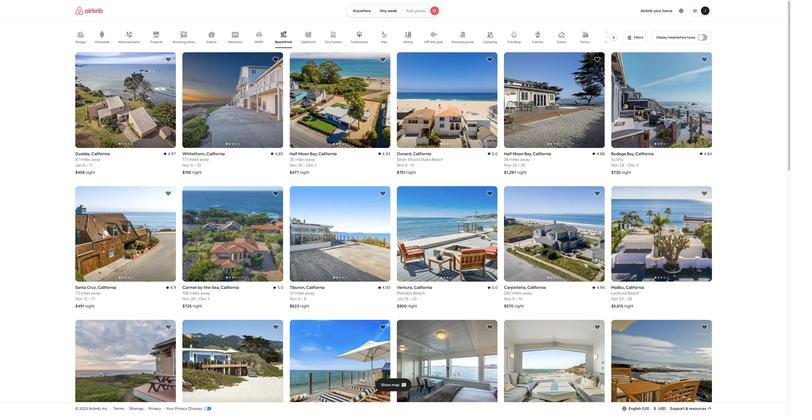 Task type: describe. For each thing, give the bounding box(es) containing it.
miles inside half moon bay, california 35 miles away nov 26 – dec 1 $477 night
[[295, 157, 305, 162]]

resources
[[689, 407, 706, 411]]

nov inside whitethorn, california 171 miles away nov 5 – 10 $195 night
[[182, 163, 190, 168]]

2023
[[79, 406, 88, 411]]

half for 36
[[504, 151, 512, 156]]

17
[[91, 297, 95, 302]]

add to wishlist: stinson beach, california image
[[272, 324, 279, 331]]

– inside santa cruz, california 73 miles away nov 12 – 17 $491 night
[[88, 297, 90, 302]]

5.0 for carmel-by-the-sea, california 106 miles away nov 26 – dec 1 $725 night
[[277, 285, 283, 290]]

beachfront
[[275, 40, 292, 44]]

guests
[[414, 8, 426, 13]]

profile element
[[447, 0, 712, 22]]

airbnb,
[[89, 406, 101, 411]]

beach inside oxnard, california silver strand state beach nov 4 – 9 $751 night
[[432, 157, 443, 162]]

35
[[290, 157, 294, 162]]

california inside 'half moon bay, california 36 miles away nov 25 – 30 $1,287 night'
[[533, 151, 551, 156]]

night inside carpinteria, california 290 miles away nov 5 – 10 $570 night
[[514, 304, 524, 309]]

castles
[[532, 40, 543, 44]]

171
[[182, 157, 188, 162]]

3 · from the left
[[146, 406, 146, 411]]

bay, inside bodega bay, california scotty nov 28 – dec 3 $720 night
[[627, 151, 634, 156]]

beach for malibu, california lechuza beach apr 23 – 28 $5,615 night
[[627, 291, 639, 296]]

add to wishlist: bodega bay, california image
[[701, 56, 708, 63]]

bodega bay, california scotty nov 28 – dec 3 $720 night
[[611, 151, 654, 175]]

30
[[520, 163, 525, 168]]

group containing national parks
[[75, 27, 619, 48]]

santa
[[75, 285, 86, 290]]

22
[[412, 297, 417, 302]]

away inside the tiburon, california 13 miles away nov 3 – 8 $623 night
[[305, 291, 314, 296]]

bay, for 36 miles away
[[524, 151, 532, 156]]

4.94 out of 5 average rating image
[[592, 285, 605, 290]]

$491
[[75, 304, 84, 309]]

night inside santa cruz, california 73 miles away nov 12 – 17 $491 night
[[85, 304, 95, 309]]

nov inside santa cruz, california 73 miles away nov 12 – 17 $491 night
[[75, 297, 83, 302]]

© 2023 airbnb, inc. ·
[[75, 406, 111, 411]]

1 inside half moon bay, california 35 miles away nov 26 – dec 1 $477 night
[[315, 163, 316, 168]]

nov inside the tiburon, california 13 miles away nov 3 – 8 $623 night
[[290, 297, 297, 302]]

off-the-grid
[[424, 40, 443, 44]]

11
[[89, 163, 92, 168]]

25
[[512, 163, 517, 168]]

night inside gualala, california 87 miles away jan 6 – 11 $456 night
[[85, 170, 95, 175]]

$570
[[504, 304, 513, 309]]

english (us) button
[[622, 407, 649, 411]]

– inside oxnard, california silver strand state beach nov 4 – 9 $751 night
[[408, 163, 410, 168]]

add
[[406, 8, 413, 13]]

tropical
[[150, 40, 162, 44]]

filters
[[634, 35, 643, 40]]

boats
[[604, 40, 613, 44]]

terms
[[113, 406, 124, 411]]

dec inside carmel-by-the-sea, california 106 miles away nov 26 – dec 1 $725 night
[[199, 297, 207, 302]]

california inside whitethorn, california 171 miles away nov 5 – 10 $195 night
[[206, 151, 225, 156]]

night inside the ventura, california mondo's beach jun 15 – 22 $900 night
[[407, 304, 417, 309]]

8
[[304, 297, 306, 302]]

amazing for amazing pools
[[451, 40, 465, 44]]

night inside the tiburon, california 13 miles away nov 3 – 8 $623 night
[[300, 304, 309, 309]]

oxnard,
[[397, 151, 412, 156]]

4.97
[[168, 151, 176, 156]]

skiing
[[403, 40, 412, 44]]

support & resources
[[670, 407, 706, 411]]

amazing pools
[[451, 40, 474, 44]]

carmel-
[[182, 285, 198, 290]]

– inside 'half moon bay, california 36 miles away nov 25 – 30 $1,287 night'
[[518, 163, 520, 168]]

anywhere button
[[346, 4, 375, 17]]

26 inside carmel-by-the-sea, california 106 miles away nov 26 – dec 1 $725 night
[[191, 297, 195, 302]]

add to wishlist: oxnard, california image
[[487, 56, 493, 63]]

map
[[392, 383, 399, 388]]

scotty
[[611, 157, 623, 162]]

parks
[[131, 40, 140, 44]]

display
[[656, 35, 668, 40]]

california inside bodega bay, california scotty nov 28 – dec 3 $720 night
[[635, 151, 654, 156]]

4.93 out of 5 average rating image
[[378, 285, 390, 290]]

cruz,
[[87, 285, 97, 290]]

4.9
[[170, 285, 176, 290]]

before
[[676, 35, 686, 40]]

english
[[629, 407, 641, 411]]

add to wishlist: ventura, california image
[[487, 190, 493, 197]]

amazing views
[[172, 40, 195, 44]]

6
[[83, 163, 85, 168]]

airbnb your home link
[[637, 5, 676, 16]]

dec inside bodega bay, california scotty nov 28 – dec 3 $720 night
[[628, 163, 635, 168]]

miles inside carmel-by-the-sea, california 106 miles away nov 26 – dec 1 $725 night
[[190, 291, 199, 296]]

$725
[[182, 304, 192, 309]]

show map button
[[376, 379, 411, 392]]

away inside carmel-by-the-sea, california 106 miles away nov 26 – dec 1 $725 night
[[200, 291, 210, 296]]

©
[[75, 406, 78, 411]]

cabins
[[206, 40, 217, 44]]

state
[[421, 157, 431, 162]]

support
[[670, 407, 685, 411]]

miles inside gualala, california 87 miles away jan 6 – 11 $456 night
[[80, 157, 90, 162]]

nov inside carmel-by-the-sea, california 106 miles away nov 26 – dec 1 $725 night
[[182, 297, 190, 302]]

california inside the ventura, california mondo's beach jun 15 – 22 $900 night
[[414, 285, 432, 290]]

miles inside carpinteria, california 290 miles away nov 5 – 10 $570 night
[[512, 291, 522, 296]]

sitemap
[[129, 406, 143, 411]]

4.88
[[596, 151, 605, 156]]

add guests
[[406, 8, 426, 13]]

26 inside half moon bay, california 35 miles away nov 26 – dec 1 $477 night
[[298, 163, 302, 168]]

show
[[381, 383, 391, 388]]

$1,287
[[504, 170, 516, 175]]

the- inside group
[[430, 40, 437, 44]]

– inside 'malibu, california lechuza beach apr 23 – 28 $5,615 night'
[[624, 297, 626, 302]]

away inside carpinteria, california 290 miles away nov 5 – 10 $570 night
[[522, 291, 532, 296]]

nov inside carpinteria, california 290 miles away nov 5 – 10 $570 night
[[504, 297, 511, 302]]

$623
[[290, 304, 299, 309]]

miles inside the tiburon, california 13 miles away nov 3 – 8 $623 night
[[294, 291, 304, 296]]

vineyards
[[94, 40, 109, 44]]

sitemap link
[[129, 406, 143, 411]]

$720
[[611, 170, 621, 175]]

dec inside half moon bay, california 35 miles away nov 26 – dec 1 $477 night
[[306, 163, 314, 168]]

tiny homes
[[324, 40, 342, 44]]

beach for ventura, california mondo's beach jun 15 – 22 $900 night
[[413, 291, 425, 296]]

malibu, california lechuza beach apr 23 – 28 $5,615 night
[[611, 285, 644, 309]]

73
[[75, 291, 80, 296]]

4.88 out of 5 average rating image
[[592, 151, 605, 156]]

nov inside bodega bay, california scotty nov 28 – dec 3 $720 night
[[611, 163, 618, 168]]

$
[[654, 407, 656, 411]]

off-
[[424, 40, 430, 44]]

airbnb
[[641, 8, 653, 13]]

4
[[405, 163, 407, 168]]

by-
[[198, 285, 204, 290]]

4.9 out of 5 average rating image
[[166, 285, 176, 290]]

bay, for 35 miles away
[[310, 151, 317, 156]]

design
[[75, 40, 86, 44]]

add to wishlist: carmel-by-the-sea, california image
[[272, 190, 279, 197]]

4.84
[[704, 151, 712, 156]]

tiburon, california 13 miles away nov 3 – 8 $623 night
[[290, 285, 324, 309]]

5.0 out of 5 average rating image
[[273, 285, 283, 290]]

any week
[[380, 8, 397, 13]]

night inside half moon bay, california 35 miles away nov 26 – dec 1 $477 night
[[300, 170, 309, 175]]

away inside gualala, california 87 miles away jan 6 – 11 $456 night
[[91, 157, 101, 162]]

2 · from the left
[[126, 406, 127, 411]]

add to wishlist: malibu, california image
[[379, 324, 386, 331]]

half for 35
[[290, 151, 297, 156]]

homes
[[331, 40, 342, 44]]

california inside oxnard, california silver strand state beach nov 4 – 9 $751 night
[[413, 151, 431, 156]]

4.85
[[275, 151, 283, 156]]

anywhere
[[353, 8, 371, 13]]

add to wishlist: gualala, california image
[[165, 56, 172, 63]]

&
[[686, 407, 688, 411]]

california inside the tiburon, california 13 miles away nov 3 – 8 $623 night
[[306, 285, 324, 290]]

– inside the tiburon, california 13 miles away nov 3 – 8 $623 night
[[301, 297, 303, 302]]

$ usd
[[654, 407, 666, 411]]

california inside 'malibu, california lechuza beach apr 23 – 28 $5,615 night'
[[625, 285, 644, 290]]

2 privacy from the left
[[175, 406, 187, 411]]

terms link
[[113, 406, 124, 411]]

bodega
[[611, 151, 626, 156]]



Task type: locate. For each thing, give the bounding box(es) containing it.
beach right state
[[432, 157, 443, 162]]

moon
[[513, 151, 523, 156], [298, 151, 309, 156]]

4.93 for half moon bay, california 35 miles away nov 26 – dec 1 $477 night
[[382, 151, 390, 156]]

ventura,
[[397, 285, 413, 290]]

california inside santa cruz, california 73 miles away nov 12 – 17 $491 night
[[98, 285, 116, 290]]

28 right 23 on the bottom of the page
[[627, 297, 632, 302]]

lakefront
[[301, 40, 316, 44]]

moon up 25
[[513, 151, 523, 156]]

290
[[504, 291, 511, 296]]

1 vertical spatial 3
[[298, 297, 300, 302]]

3 inside bodega bay, california scotty nov 28 – dec 3 $720 night
[[636, 163, 639, 168]]

miles down carpinteria,
[[512, 291, 522, 296]]

taxes
[[687, 35, 695, 40]]

privacy right the your in the left bottom of the page
[[175, 406, 187, 411]]

4.84 out of 5 average rating image
[[699, 151, 712, 156]]

the-
[[430, 40, 437, 44], [204, 285, 212, 290]]

1 half from the left
[[504, 151, 512, 156]]

week
[[388, 8, 397, 13]]

0 horizontal spatial 26
[[191, 297, 195, 302]]

0 horizontal spatial 3
[[298, 297, 300, 302]]

nov down scotty
[[611, 163, 618, 168]]

1 horizontal spatial 10
[[518, 297, 522, 302]]

night right $477
[[300, 170, 309, 175]]

3 inside the tiburon, california 13 miles away nov 3 – 8 $623 night
[[298, 297, 300, 302]]

english (us)
[[629, 407, 649, 411]]

5 inside carpinteria, california 290 miles away nov 5 – 10 $570 night
[[512, 297, 514, 302]]

1 vertical spatial 5.0 out of 5 average rating image
[[487, 285, 497, 290]]

amazing left views
[[172, 40, 186, 44]]

1 · from the left
[[110, 406, 111, 411]]

nov down 171
[[182, 163, 190, 168]]

play
[[381, 40, 387, 44]]

moon for 25
[[513, 151, 523, 156]]

0 vertical spatial 4.93
[[382, 151, 390, 156]]

· left the your in the left bottom of the page
[[163, 406, 164, 411]]

miles up 25
[[509, 157, 519, 162]]

$5,615
[[611, 304, 623, 309]]

– inside whitethorn, california 171 miles away nov 5 – 10 $195 night
[[194, 163, 196, 168]]

half up 35
[[290, 151, 297, 156]]

night down 8
[[300, 304, 309, 309]]

1 horizontal spatial amazing
[[451, 40, 465, 44]]

national
[[118, 40, 131, 44]]

4.93 left "ventura,"
[[382, 285, 390, 290]]

1 horizontal spatial beach
[[432, 157, 443, 162]]

1 horizontal spatial privacy
[[175, 406, 187, 411]]

tiny
[[324, 40, 331, 44]]

– inside gualala, california 87 miles away jan 6 – 11 $456 night
[[86, 163, 88, 168]]

2 horizontal spatial beach
[[627, 291, 639, 296]]

36
[[504, 157, 509, 162]]

5.0 out of 5 average rating image for ventura, california mondo's beach jun 15 – 22 $900 night
[[487, 285, 497, 290]]

1 vertical spatial 26
[[191, 297, 195, 302]]

away down by-
[[200, 291, 210, 296]]

– inside carmel-by-the-sea, california 106 miles away nov 26 – dec 1 $725 night
[[196, 297, 198, 302]]

away inside whitethorn, california 171 miles away nov 5 – 10 $195 night
[[199, 157, 209, 162]]

moon inside 'half moon bay, california 36 miles away nov 25 – 30 $1,287 night'
[[513, 151, 523, 156]]

1 horizontal spatial the-
[[430, 40, 437, 44]]

night inside whitethorn, california 171 miles away nov 5 – 10 $195 night
[[192, 170, 202, 175]]

1 horizontal spatial bay,
[[524, 151, 532, 156]]

home
[[662, 8, 672, 13]]

national parks
[[118, 40, 140, 44]]

total
[[668, 35, 675, 40]]

santa cruz, california 73 miles away nov 12 – 17 $491 night
[[75, 285, 116, 309]]

malibu,
[[611, 285, 625, 290]]

5.0 out of 5 average rating image
[[487, 151, 497, 156], [487, 285, 497, 290]]

1 horizontal spatial 28
[[627, 297, 632, 302]]

0 horizontal spatial moon
[[298, 151, 309, 156]]

the- right carmel-
[[204, 285, 212, 290]]

2 4.93 from the top
[[382, 285, 390, 290]]

add to wishlist: malibu, california image
[[701, 190, 708, 197]]

add to wishlist: carpinteria, california image
[[594, 190, 600, 197]]

1 5.0 out of 5 average rating image from the top
[[487, 151, 497, 156]]

nov
[[182, 163, 190, 168], [397, 163, 404, 168], [504, 163, 511, 168], [290, 163, 297, 168], [611, 163, 618, 168], [75, 297, 83, 302], [182, 297, 190, 302], [504, 297, 511, 302], [290, 297, 297, 302]]

0 vertical spatial 28
[[619, 163, 624, 168]]

None search field
[[346, 4, 441, 17]]

28 inside bodega bay, california scotty nov 28 – dec 3 $720 night
[[619, 163, 624, 168]]

5.0 out of 5 average rating image for oxnard, california silver strand state beach nov 4 – 9 $751 night
[[487, 151, 497, 156]]

0 horizontal spatial 1
[[207, 297, 209, 302]]

whitethorn,
[[182, 151, 205, 156]]

5.0 for oxnard, california silver strand state beach nov 4 – 9 $751 night
[[492, 151, 497, 156]]

california inside half moon bay, california 35 miles away nov 26 – dec 1 $477 night
[[318, 151, 337, 156]]

night inside carmel-by-the-sea, california 106 miles away nov 26 – dec 1 $725 night
[[192, 304, 202, 309]]

half inside half moon bay, california 35 miles away nov 26 – dec 1 $477 night
[[290, 151, 297, 156]]

0 horizontal spatial dec
[[199, 297, 207, 302]]

miles up 12
[[80, 291, 90, 296]]

– inside half moon bay, california 35 miles away nov 26 – dec 1 $477 night
[[303, 163, 305, 168]]

amazing left pools
[[451, 40, 465, 44]]

1
[[315, 163, 316, 168], [207, 297, 209, 302]]

4.94
[[596, 285, 605, 290]]

amazing
[[172, 40, 186, 44], [451, 40, 465, 44]]

half moon bay, california 35 miles away nov 26 – dec 1 $477 night
[[290, 151, 337, 175]]

26 up $477
[[298, 163, 302, 168]]

airbnb your home
[[641, 8, 672, 13]]

night
[[85, 170, 95, 175], [192, 170, 202, 175], [406, 170, 416, 175], [517, 170, 527, 175], [300, 170, 309, 175], [621, 170, 631, 175], [85, 304, 95, 309], [192, 304, 202, 309], [407, 304, 417, 309], [514, 304, 524, 309], [300, 304, 309, 309], [624, 304, 634, 309]]

1 vertical spatial 1
[[207, 297, 209, 302]]

any
[[380, 8, 387, 13]]

away inside 'half moon bay, california 36 miles away nov 25 – 30 $1,287 night'
[[520, 157, 530, 162]]

tiburon,
[[290, 285, 305, 290]]

1 bay, from the left
[[524, 151, 532, 156]]

4.93 left oxnard, on the top of page
[[382, 151, 390, 156]]

4.93 out of 5 average rating image
[[378, 151, 390, 156]]

5.0
[[492, 151, 497, 156], [277, 285, 283, 290], [492, 285, 497, 290]]

10 for $570
[[518, 297, 522, 302]]

nov down 35
[[290, 163, 297, 168]]

1 horizontal spatial dec
[[306, 163, 314, 168]]

1 4.93 from the top
[[382, 151, 390, 156]]

28 down scotty
[[619, 163, 624, 168]]

1 vertical spatial the-
[[204, 285, 212, 290]]

0 vertical spatial 1
[[315, 163, 316, 168]]

nov down '290'
[[504, 297, 511, 302]]

10 down whitethorn,
[[197, 163, 201, 168]]

your
[[166, 406, 174, 411]]

half moon bay, california 36 miles away nov 25 – 30 $1,287 night
[[504, 151, 551, 175]]

silver
[[397, 157, 407, 162]]

add to wishlist: whitethorn, california image
[[701, 324, 708, 331]]

night down 22
[[407, 304, 417, 309]]

0 horizontal spatial bay,
[[310, 151, 317, 156]]

night inside 'half moon bay, california 36 miles away nov 25 – 30 $1,287 night'
[[517, 170, 527, 175]]

caves
[[557, 40, 566, 44]]

oxnard, california silver strand state beach nov 4 – 9 $751 night
[[397, 151, 443, 175]]

· right terms link
[[126, 406, 127, 411]]

nov inside oxnard, california silver strand state beach nov 4 – 9 $751 night
[[397, 163, 404, 168]]

10 down carpinteria,
[[518, 297, 522, 302]]

none search field containing anywhere
[[346, 4, 441, 17]]

2 5.0 out of 5 average rating image from the top
[[487, 285, 497, 290]]

away down whitethorn,
[[199, 157, 209, 162]]

· left privacy link
[[146, 406, 146, 411]]

california inside carmel-by-the-sea, california 106 miles away nov 26 – dec 1 $725 night
[[221, 285, 239, 290]]

·
[[110, 406, 111, 411], [126, 406, 127, 411], [146, 406, 146, 411], [163, 406, 164, 411]]

privacy link
[[149, 406, 161, 411]]

5.0 for ventura, california mondo's beach jun 15 – 22 $900 night
[[492, 285, 497, 290]]

half up 36
[[504, 151, 512, 156]]

nov inside half moon bay, california 35 miles away nov 26 – dec 1 $477 night
[[290, 163, 297, 168]]

sea,
[[212, 285, 220, 290]]

–
[[86, 163, 88, 168], [194, 163, 196, 168], [408, 163, 410, 168], [518, 163, 520, 168], [303, 163, 305, 168], [625, 163, 627, 168], [88, 297, 90, 302], [196, 297, 198, 302], [409, 297, 411, 302], [515, 297, 517, 302], [301, 297, 303, 302], [624, 297, 626, 302]]

camping
[[483, 40, 497, 44]]

add to wishlist: mendocino, california image
[[165, 324, 172, 331]]

5 for 171
[[191, 163, 193, 168]]

california inside carpinteria, california 290 miles away nov 5 – 10 $570 night
[[527, 285, 546, 290]]

the- inside carmel-by-the-sea, california 106 miles away nov 26 – dec 1 $725 night
[[204, 285, 212, 290]]

add to wishlist: tiburon, california image
[[379, 190, 386, 197]]

miles up 6
[[80, 157, 90, 162]]

1 horizontal spatial 3
[[636, 163, 639, 168]]

13
[[290, 291, 293, 296]]

10 for $195
[[197, 163, 201, 168]]

0 vertical spatial the-
[[430, 40, 437, 44]]

28
[[619, 163, 624, 168], [627, 297, 632, 302]]

your privacy choices
[[166, 406, 202, 411]]

nov left 4
[[397, 163, 404, 168]]

1 privacy from the left
[[149, 406, 161, 411]]

night right $5,615
[[624, 304, 634, 309]]

views
[[186, 40, 195, 44]]

gualala, california 87 miles away jan 6 – 11 $456 night
[[75, 151, 110, 175]]

4.85 out of 5 average rating image
[[271, 151, 283, 156]]

miles right 35
[[295, 157, 305, 162]]

0 horizontal spatial 5
[[191, 163, 193, 168]]

add to wishlist: moss beach, california image
[[594, 324, 600, 331]]

2 horizontal spatial dec
[[628, 163, 635, 168]]

terms · sitemap · privacy ·
[[113, 406, 164, 411]]

night right $195
[[192, 170, 202, 175]]

your
[[653, 8, 661, 13]]

trending
[[507, 40, 521, 44]]

mansions
[[228, 40, 242, 44]]

add to wishlist: santa cruz, california image
[[165, 190, 172, 197]]

add to wishlist: half moon bay, california image
[[379, 56, 386, 63]]

strand
[[408, 157, 420, 162]]

bay, inside half moon bay, california 35 miles away nov 26 – dec 1 $477 night
[[310, 151, 317, 156]]

0 vertical spatial 10
[[197, 163, 201, 168]]

miles down carmel-
[[190, 291, 199, 296]]

farms
[[580, 40, 590, 44]]

5
[[191, 163, 193, 168], [512, 297, 514, 302]]

5 up $570
[[512, 297, 514, 302]]

night right $725
[[192, 304, 202, 309]]

nov inside 'half moon bay, california 36 miles away nov 25 – 30 $1,287 night'
[[504, 163, 511, 168]]

$900
[[397, 304, 406, 309]]

0 vertical spatial 3
[[636, 163, 639, 168]]

10 inside whitethorn, california 171 miles away nov 5 – 10 $195 night
[[197, 163, 201, 168]]

group
[[75, 27, 619, 48], [75, 52, 176, 148], [182, 52, 283, 148], [290, 52, 390, 148], [397, 52, 497, 148], [504, 52, 605, 148], [611, 52, 712, 148], [75, 186, 176, 282], [182, 186, 283, 282], [290, 186, 390, 282], [397, 186, 497, 282], [504, 186, 605, 282], [611, 186, 712, 282], [75, 320, 176, 415], [182, 320, 283, 415], [290, 320, 390, 415], [397, 320, 497, 415], [504, 320, 605, 415], [611, 320, 712, 415]]

0 vertical spatial 5.0 out of 5 average rating image
[[487, 151, 497, 156]]

1 horizontal spatial half
[[504, 151, 512, 156]]

0 horizontal spatial privacy
[[149, 406, 161, 411]]

5 inside whitethorn, california 171 miles away nov 5 – 10 $195 night
[[191, 163, 193, 168]]

night inside bodega bay, california scotty nov 28 – dec 3 $720 night
[[621, 170, 631, 175]]

support & resources button
[[670, 407, 712, 411]]

night inside 'malibu, california lechuza beach apr 23 – 28 $5,615 night'
[[624, 304, 634, 309]]

0 horizontal spatial half
[[290, 151, 297, 156]]

– inside bodega bay, california scotty nov 28 – dec 3 $720 night
[[625, 163, 627, 168]]

filters button
[[623, 31, 648, 44]]

0 horizontal spatial the-
[[204, 285, 212, 290]]

away up 30
[[520, 157, 530, 162]]

1 horizontal spatial 26
[[298, 163, 302, 168]]

add to wishlist: san rafael, california image
[[487, 324, 493, 331]]

1 vertical spatial 28
[[627, 297, 632, 302]]

– inside the ventura, california mondo's beach jun 15 – 22 $900 night
[[409, 297, 411, 302]]

0 horizontal spatial beach
[[413, 291, 425, 296]]

display total before taxes button
[[652, 31, 712, 44]]

away up 17
[[91, 291, 101, 296]]

nov down the 106 at bottom
[[182, 297, 190, 302]]

2 half from the left
[[290, 151, 297, 156]]

amazing for amazing views
[[172, 40, 186, 44]]

4.97 out of 5 average rating image
[[163, 151, 176, 156]]

night inside oxnard, california silver strand state beach nov 4 – 9 $751 night
[[406, 170, 416, 175]]

2 horizontal spatial bay,
[[627, 151, 634, 156]]

grid
[[437, 40, 443, 44]]

night down 17
[[85, 304, 95, 309]]

night right $720
[[621, 170, 631, 175]]

carpinteria, california 290 miles away nov 5 – 10 $570 night
[[504, 285, 546, 309]]

choices
[[188, 406, 202, 411]]

california inside gualala, california 87 miles away jan 6 – 11 $456 night
[[91, 151, 110, 156]]

0 vertical spatial 26
[[298, 163, 302, 168]]

1 horizontal spatial 1
[[315, 163, 316, 168]]

0 horizontal spatial 28
[[619, 163, 624, 168]]

bay, inside 'half moon bay, california 36 miles away nov 25 – 30 $1,287 night'
[[524, 151, 532, 156]]

any week button
[[375, 4, 402, 17]]

beach up 22
[[413, 291, 425, 296]]

1 vertical spatial 5
[[512, 297, 514, 302]]

add to wishlist: whitethorn, california image
[[272, 56, 279, 63]]

$456
[[75, 170, 85, 175]]

– inside carpinteria, california 290 miles away nov 5 – 10 $570 night
[[515, 297, 517, 302]]

moon up $477
[[298, 151, 309, 156]]

1 vertical spatial 10
[[518, 297, 522, 302]]

28 inside 'malibu, california lechuza beach apr 23 – 28 $5,615 night'
[[627, 297, 632, 302]]

0 horizontal spatial 10
[[197, 163, 201, 168]]

away right 35
[[305, 157, 315, 162]]

12
[[83, 297, 87, 302]]

night down 30
[[517, 170, 527, 175]]

5 for 290
[[512, 297, 514, 302]]

away inside santa cruz, california 73 miles away nov 12 – 17 $491 night
[[91, 291, 101, 296]]

away up 8
[[305, 291, 314, 296]]

10 inside carpinteria, california 290 miles away nov 5 – 10 $570 night
[[518, 297, 522, 302]]

privacy
[[149, 406, 161, 411], [175, 406, 187, 411]]

miles down whitethorn,
[[189, 157, 198, 162]]

nov down 36
[[504, 163, 511, 168]]

the- right skiing
[[430, 40, 437, 44]]

lechuza
[[611, 291, 627, 296]]

miles inside santa cruz, california 73 miles away nov 12 – 17 $491 night
[[80, 291, 90, 296]]

away up the 11
[[91, 157, 101, 162]]

$751
[[397, 170, 405, 175]]

moon inside half moon bay, california 35 miles away nov 26 – dec 1 $477 night
[[298, 151, 309, 156]]

1 horizontal spatial 5
[[512, 297, 514, 302]]

4 · from the left
[[163, 406, 164, 411]]

1 moon from the left
[[513, 151, 523, 156]]

half inside 'half moon bay, california 36 miles away nov 25 – 30 $1,287 night'
[[504, 151, 512, 156]]

away
[[91, 157, 101, 162], [199, 157, 209, 162], [520, 157, 530, 162], [305, 157, 315, 162], [91, 291, 101, 296], [200, 291, 210, 296], [522, 291, 532, 296], [305, 291, 314, 296]]

1 inside carmel-by-the-sea, california 106 miles away nov 26 – dec 1 $725 night
[[207, 297, 209, 302]]

night down the 11
[[85, 170, 95, 175]]

nov down 13
[[290, 297, 297, 302]]

0 vertical spatial 5
[[191, 163, 193, 168]]

night right $570
[[514, 304, 524, 309]]

26 up $725
[[191, 297, 195, 302]]

1 vertical spatial 4.93
[[382, 285, 390, 290]]

nov down 73 at left bottom
[[75, 297, 83, 302]]

beach inside 'malibu, california lechuza beach apr 23 – 28 $5,615 night'
[[627, 291, 639, 296]]

0 horizontal spatial amazing
[[172, 40, 186, 44]]

4.93 for tiburon, california 13 miles away nov 3 – 8 $623 night
[[382, 285, 390, 290]]

away inside half moon bay, california 35 miles away nov 26 – dec 1 $477 night
[[305, 157, 315, 162]]

night down 9
[[406, 170, 416, 175]]

beach right lechuza
[[627, 291, 639, 296]]

miles inside whitethorn, california 171 miles away nov 5 – 10 $195 night
[[189, 157, 198, 162]]

ventura, california mondo's beach jun 15 – 22 $900 night
[[397, 285, 432, 309]]

miles down tiburon,
[[294, 291, 304, 296]]

beach inside the ventura, california mondo's beach jun 15 – 22 $900 night
[[413, 291, 425, 296]]

apr
[[611, 297, 618, 302]]

2 bay, from the left
[[310, 151, 317, 156]]

privacy left the your in the left bottom of the page
[[149, 406, 161, 411]]

inc.
[[102, 406, 108, 411]]

· right inc.
[[110, 406, 111, 411]]

away down carpinteria,
[[522, 291, 532, 296]]

miles inside 'half moon bay, california 36 miles away nov 25 – 30 $1,287 night'
[[509, 157, 519, 162]]

your privacy choices link
[[166, 406, 211, 412]]

moon for 26
[[298, 151, 309, 156]]

add to wishlist: half moon bay, california image
[[594, 56, 600, 63]]

2 moon from the left
[[298, 151, 309, 156]]

(us)
[[642, 407, 649, 411]]

1 horizontal spatial moon
[[513, 151, 523, 156]]

3 bay, from the left
[[627, 151, 634, 156]]

5 up $195
[[191, 163, 193, 168]]



Task type: vqa. For each thing, say whether or not it's contained in the screenshot.
English
yes



